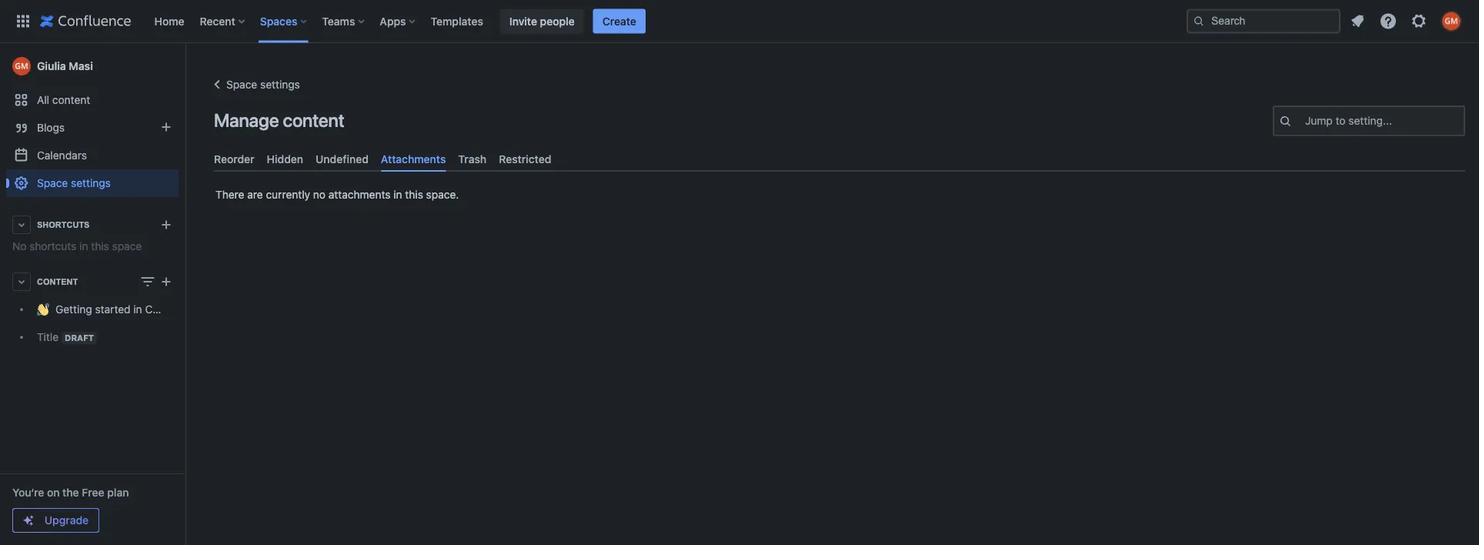 Task type: locate. For each thing, give the bounding box(es) containing it.
attachments
[[381, 152, 446, 165]]

settings down calendars link
[[71, 177, 111, 189]]

attachments
[[329, 188, 391, 201]]

0 vertical spatial this
[[405, 188, 423, 201]]

teams button
[[317, 9, 371, 33]]

1 vertical spatial content
[[283, 109, 344, 131]]

this
[[405, 188, 423, 201], [91, 240, 109, 253]]

space.
[[426, 188, 459, 201]]

content
[[52, 94, 90, 106], [283, 109, 344, 131]]

space
[[226, 78, 257, 91], [37, 177, 68, 189]]

shortcuts
[[29, 240, 77, 253]]

2 horizontal spatial in
[[394, 188, 402, 201]]

1 vertical spatial space
[[37, 177, 68, 189]]

this left space.
[[405, 188, 423, 201]]

space settings up manage content
[[226, 78, 300, 91]]

1 horizontal spatial space settings link
[[208, 75, 300, 94]]

space settings link
[[208, 75, 300, 94], [6, 169, 179, 197]]

spaces button
[[255, 9, 313, 33]]

are
[[247, 188, 263, 201]]

collapse sidebar image
[[168, 51, 202, 82]]

0 horizontal spatial space
[[37, 177, 68, 189]]

create
[[603, 15, 637, 27]]

0 horizontal spatial space settings
[[37, 177, 111, 189]]

started
[[95, 303, 131, 316]]

settings inside space element
[[71, 177, 111, 189]]

in
[[394, 188, 402, 201], [79, 240, 88, 253], [133, 303, 142, 316]]

settings
[[260, 78, 300, 91], [71, 177, 111, 189]]

confluence image
[[40, 12, 131, 30], [40, 12, 131, 30]]

global element
[[9, 0, 1184, 43]]

0 horizontal spatial in
[[79, 240, 88, 253]]

in down shortcuts dropdown button
[[79, 240, 88, 253]]

in right started
[[133, 303, 142, 316]]

invite people
[[510, 15, 575, 27]]

masi
[[69, 60, 93, 72]]

0 horizontal spatial space settings link
[[6, 169, 179, 197]]

giulia masi
[[37, 60, 93, 72]]

0 horizontal spatial settings
[[71, 177, 111, 189]]

tree inside space element
[[6, 296, 202, 351]]

people
[[540, 15, 575, 27]]

there are currently no attachments in this space.
[[216, 188, 459, 201]]

0 vertical spatial space
[[226, 78, 257, 91]]

content inside space element
[[52, 94, 90, 106]]

templates link
[[426, 9, 488, 33]]

no
[[313, 188, 326, 201]]

change view image
[[139, 273, 157, 291]]

0 horizontal spatial this
[[91, 240, 109, 253]]

all content
[[37, 94, 90, 106]]

content for manage content
[[283, 109, 344, 131]]

space up manage
[[226, 78, 257, 91]]

space settings link up manage
[[208, 75, 300, 94]]

you're
[[12, 486, 44, 499]]

space settings down the 'calendars'
[[37, 177, 111, 189]]

no
[[12, 240, 26, 253]]

content for all content
[[52, 94, 90, 106]]

in for getting started in confluence
[[133, 303, 142, 316]]

0 vertical spatial space settings
[[226, 78, 300, 91]]

space settings
[[226, 78, 300, 91], [37, 177, 111, 189]]

settings up manage content
[[260, 78, 300, 91]]

1 horizontal spatial in
[[133, 303, 142, 316]]

1 vertical spatial space settings
[[37, 177, 111, 189]]

2 vertical spatial in
[[133, 303, 142, 316]]

spaces
[[260, 15, 297, 27]]

appswitcher icon image
[[14, 12, 32, 30]]

1 horizontal spatial space settings
[[226, 78, 300, 91]]

1 vertical spatial settings
[[71, 177, 111, 189]]

upgrade button
[[13, 509, 99, 532]]

0 vertical spatial content
[[52, 94, 90, 106]]

premium image
[[22, 514, 35, 527]]

tab list
[[208, 146, 1472, 172]]

1 horizontal spatial content
[[283, 109, 344, 131]]

the
[[62, 486, 79, 499]]

add shortcut image
[[157, 216, 176, 234]]

space settings inside space element
[[37, 177, 111, 189]]

shortcuts
[[37, 220, 90, 229]]

attachments link
[[375, 146, 452, 172]]

tree containing getting started in confluence
[[6, 296, 202, 351]]

0 vertical spatial settings
[[260, 78, 300, 91]]

Search settings text field
[[1306, 113, 1309, 129]]

notification icon image
[[1349, 12, 1367, 30]]

0 horizontal spatial content
[[52, 94, 90, 106]]

all content link
[[6, 86, 179, 114]]

0 vertical spatial in
[[394, 188, 402, 201]]

upgrade
[[45, 514, 89, 527]]

banner
[[0, 0, 1480, 43]]

on
[[47, 486, 60, 499]]

content right all
[[52, 94, 90, 106]]

space down the 'calendars'
[[37, 177, 68, 189]]

content button
[[6, 268, 179, 296]]

manage
[[214, 109, 279, 131]]

this down shortcuts dropdown button
[[91, 240, 109, 253]]

search image
[[1193, 15, 1206, 27]]

content up undefined at the top left of the page
[[283, 109, 344, 131]]

in right attachments in the top left of the page
[[394, 188, 402, 201]]

plan
[[107, 486, 129, 499]]

1 vertical spatial this
[[91, 240, 109, 253]]

home link
[[150, 9, 189, 33]]

blogs
[[37, 121, 65, 134]]

1 vertical spatial in
[[79, 240, 88, 253]]

blogs link
[[6, 114, 179, 142]]

tree
[[6, 296, 202, 351]]

confluence
[[145, 303, 202, 316]]

space settings link down the 'calendars'
[[6, 169, 179, 197]]

1 vertical spatial space settings link
[[6, 169, 179, 197]]



Task type: describe. For each thing, give the bounding box(es) containing it.
apps
[[380, 15, 406, 27]]

getting started in confluence link
[[6, 296, 202, 323]]

undefined
[[316, 152, 369, 165]]

giulia
[[37, 60, 66, 72]]

title
[[37, 330, 59, 343]]

manage content
[[214, 109, 344, 131]]

create link
[[593, 9, 646, 33]]

title draft
[[37, 330, 94, 343]]

Search field
[[1187, 9, 1341, 33]]

giulia masi link
[[6, 51, 179, 82]]

apps button
[[375, 9, 422, 33]]

home
[[154, 15, 184, 27]]

calendars
[[37, 149, 87, 162]]

invite
[[510, 15, 537, 27]]

invite people button
[[500, 9, 584, 33]]

space element
[[0, 43, 202, 545]]

recent button
[[195, 9, 251, 33]]

shortcuts button
[[6, 211, 179, 239]]

to
[[1336, 114, 1346, 127]]

currently
[[266, 188, 310, 201]]

recent
[[200, 15, 235, 27]]

undefined link
[[310, 146, 375, 172]]

setting...
[[1349, 114, 1393, 127]]

1 horizontal spatial this
[[405, 188, 423, 201]]

create a page image
[[157, 273, 176, 291]]

settings icon image
[[1410, 12, 1429, 30]]

this inside space element
[[91, 240, 109, 253]]

space
[[112, 240, 142, 253]]

0 vertical spatial space settings link
[[208, 75, 300, 94]]

teams
[[322, 15, 355, 27]]

no shortcuts in this space
[[12, 240, 142, 253]]

1 horizontal spatial space
[[226, 78, 257, 91]]

trash
[[458, 152, 487, 165]]

in for no shortcuts in this space
[[79, 240, 88, 253]]

reorder link
[[208, 146, 261, 172]]

banner containing home
[[0, 0, 1480, 43]]

1 horizontal spatial settings
[[260, 78, 300, 91]]

trash link
[[452, 146, 493, 172]]

tab list containing reorder
[[208, 146, 1472, 172]]

templates
[[431, 15, 483, 27]]

free
[[82, 486, 104, 499]]

all
[[37, 94, 49, 106]]

getting
[[55, 303, 92, 316]]

hidden link
[[261, 146, 310, 172]]

create a blog image
[[157, 118, 176, 136]]

reorder
[[214, 152, 255, 165]]

draft
[[65, 333, 94, 343]]

calendars link
[[6, 142, 179, 169]]

content
[[37, 277, 78, 286]]

getting started in confluence
[[55, 303, 202, 316]]

hidden
[[267, 152, 303, 165]]

you're on the free plan
[[12, 486, 129, 499]]

restricted
[[499, 152, 552, 165]]

there
[[216, 188, 244, 201]]

jump
[[1306, 114, 1333, 127]]

jump to setting...
[[1306, 114, 1393, 127]]

restricted link
[[493, 146, 558, 172]]

help icon image
[[1380, 12, 1398, 30]]



Task type: vqa. For each thing, say whether or not it's contained in the screenshot.
Project
no



